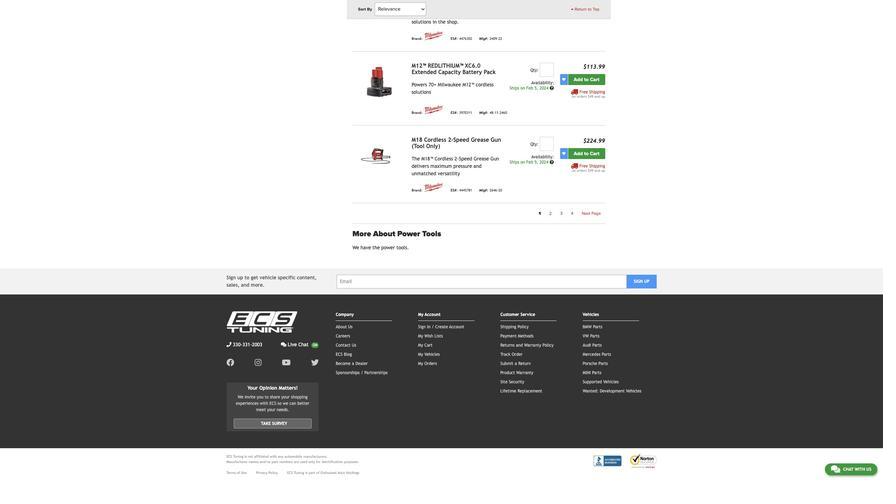Task type: locate. For each thing, give the bounding box(es) containing it.
0 horizontal spatial we
[[238, 395, 244, 400]]

0 vertical spatial mfg#:
[[480, 37, 489, 41]]

mfg#: 2646-20
[[480, 189, 503, 192]]

4445781
[[460, 189, 473, 192]]

0 vertical spatial about
[[373, 229, 396, 238]]

cordless inside m18 cordless 2-speed grease gun (tool only)
[[425, 136, 447, 143]]

2 ships on feb 5, 2024 from the top
[[510, 160, 550, 165]]

1 vertical spatial es#:
[[451, 111, 458, 115]]

and right sales,
[[241, 282, 250, 288]]

content,
[[297, 275, 317, 281]]

and down $113.99
[[595, 94, 601, 98]]

mfg#: for battery
[[480, 111, 489, 115]]

es#3970311 - 48-11-2460 - m12&trade; redlithium&trade; xc6.0 extended capacity battery pack - powers 70+ milwaukee m12&trade; cordless solutions - milwaukee - audi bmw volkswagen mercedes benz mini porsche image
[[353, 63, 406, 103]]

feb
[[527, 86, 534, 91], [527, 160, 534, 165]]

1 add to cart button from the top
[[569, 74, 606, 85]]

1 horizontal spatial policy
[[518, 325, 529, 330]]

2 vertical spatial policy
[[269, 471, 278, 475]]

ecs inside ecs tuning is not affiliated with any automobile manufacturers. manufacturer names and/or part numbers are used only for identification purposes.
[[227, 455, 232, 459]]

with right comments image
[[856, 467, 866, 472]]

22
[[499, 37, 503, 41]]

1 vertical spatial add to cart button
[[569, 148, 606, 159]]

0 vertical spatial orders
[[577, 94, 587, 98]]

cart down wish on the bottom left
[[425, 343, 433, 348]]

0 horizontal spatial policy
[[269, 471, 278, 475]]

my up 'my vehicles' link
[[418, 343, 424, 348]]

$113.99
[[584, 63, 606, 70]]

to
[[589, 7, 592, 12], [585, 76, 589, 82], [585, 151, 589, 157], [245, 275, 250, 281], [265, 395, 269, 400]]

m12™ inside powers 70+ milwaukee m12™ cordless solutions
[[463, 82, 475, 87]]

manufacturer
[[227, 460, 248, 464]]

with up meet
[[260, 401, 268, 406]]

2 vertical spatial mfg#:
[[480, 189, 489, 192]]

orders down $224.99
[[577, 169, 587, 172]]

of left use at the bottom left of page
[[237, 471, 240, 475]]

2 ships from the top
[[510, 160, 520, 165]]

ships on feb 5, 2024 for m12™ redlithium™ xc6.0 extended capacity battery pack
[[510, 86, 550, 91]]

add to cart down $113.99
[[574, 76, 600, 82]]

with left any
[[270, 455, 277, 459]]

1 horizontal spatial is
[[305, 471, 308, 475]]

milwaukee - corporate logo image down solutions
[[424, 105, 444, 114]]

2 a from the left
[[515, 361, 517, 366]]

qty: for m18 cordless 2-speed grease gun (tool only)
[[531, 142, 539, 147]]

availability: up question circle image
[[532, 154, 554, 159]]

add to cart
[[574, 76, 600, 82], [574, 151, 600, 157]]

2 vertical spatial milwaukee - corporate logo image
[[424, 183, 444, 192]]

my cart
[[418, 343, 433, 348]]

brand:
[[412, 37, 423, 41], [412, 111, 423, 115], [412, 189, 423, 192]]

brand: for m12™
[[412, 111, 423, 115]]

$49 down $224.99
[[588, 169, 594, 172]]

my for my orders
[[418, 361, 424, 366]]

0 vertical spatial your
[[282, 395, 290, 400]]

0 vertical spatial m12™
[[412, 62, 426, 69]]

2 mfg#: from the top
[[480, 111, 489, 115]]

is left "not"
[[245, 455, 247, 459]]

1 vertical spatial free
[[580, 164, 588, 169]]

orders down $113.99
[[577, 94, 587, 98]]

a left "dealer" on the left of the page
[[352, 361, 354, 366]]

0 vertical spatial us
[[348, 325, 353, 330]]

es#:
[[451, 37, 458, 41], [451, 111, 458, 115], [451, 189, 458, 192]]

2 milwaukee - corporate logo image from the top
[[424, 105, 444, 114]]

us up 'careers'
[[348, 325, 353, 330]]

become a dealer
[[336, 361, 368, 366]]

speed
[[454, 136, 470, 143], [459, 156, 473, 162]]

2 add to cart from the top
[[574, 151, 600, 157]]

0 vertical spatial 5,
[[535, 86, 539, 91]]

about us
[[336, 325, 353, 330]]

0 horizontal spatial tuning
[[233, 455, 244, 459]]

4 my from the top
[[418, 352, 424, 357]]

0 vertical spatial feb
[[527, 86, 534, 91]]

we
[[353, 245, 359, 251], [238, 395, 244, 400]]

milwaukee - corporate logo image down unmatched
[[424, 183, 444, 192]]

2 of from the left
[[317, 471, 320, 475]]

1 ships on feb 5, 2024 from the top
[[510, 86, 550, 91]]

parts right vw
[[591, 334, 600, 339]]

1 vertical spatial ships
[[510, 160, 520, 165]]

2 es#: from the top
[[451, 111, 458, 115]]

1 5, from the top
[[535, 86, 539, 91]]

up inside button
[[645, 279, 650, 284]]

2 horizontal spatial with
[[856, 467, 866, 472]]

2- right only)
[[448, 136, 454, 143]]

1 2024 from the top
[[540, 86, 549, 91]]

1 vertical spatial speed
[[459, 156, 473, 162]]

1 horizontal spatial 2-
[[455, 156, 459, 162]]

2 vertical spatial es#:
[[451, 189, 458, 192]]

2 free from the top
[[580, 164, 588, 169]]

11-
[[495, 111, 500, 115]]

2 vertical spatial brand:
[[412, 189, 423, 192]]

2 $49 from the top
[[588, 169, 594, 172]]

2 availability: from the top
[[532, 154, 554, 159]]

1 mfg#: from the top
[[480, 37, 489, 41]]

0 vertical spatial speed
[[454, 136, 470, 143]]

add to wish list image for $113.99
[[563, 78, 566, 81]]

0 vertical spatial tuning
[[233, 455, 244, 459]]

is inside ecs tuning is not affiliated with any automobile manufacturers. manufacturer names and/or part numbers are used only for identification purposes.
[[245, 455, 247, 459]]

1 a from the left
[[352, 361, 354, 366]]

milwaukee - corporate logo image left 'es#: 4476302'
[[424, 31, 444, 40]]

availability: for $224.99
[[532, 154, 554, 159]]

mercedes parts
[[583, 352, 612, 357]]

2 brand: from the top
[[412, 111, 423, 115]]

0 vertical spatial is
[[245, 455, 247, 459]]

1 $49 from the top
[[588, 94, 594, 98]]

0 horizontal spatial m12™
[[412, 62, 426, 69]]

1 vertical spatial $49
[[588, 169, 594, 172]]

vehicles up orders
[[425, 352, 440, 357]]

privacy policy link
[[256, 470, 278, 476]]

terms
[[227, 471, 236, 475]]

parts for bmw parts
[[594, 325, 603, 330]]

0 vertical spatial 2024
[[540, 86, 549, 91]]

ecs left so
[[270, 401, 277, 406]]

0 horizontal spatial sign
[[227, 275, 236, 281]]

tuning inside ecs tuning is not affiliated with any automobile manufacturers. manufacturer names and/or part numbers are used only for identification purposes.
[[233, 455, 244, 459]]

shipping up payment
[[501, 325, 517, 330]]

paginated product list navigation navigation
[[353, 209, 606, 218]]

any
[[278, 455, 284, 459]]

us
[[348, 325, 353, 330], [352, 343, 357, 348], [867, 467, 872, 472]]

submit a return
[[501, 361, 531, 366]]

1 vertical spatial add
[[574, 151, 583, 157]]

4
[[572, 211, 574, 216]]

parts for vw parts
[[591, 334, 600, 339]]

we left have
[[353, 245, 359, 251]]

cart down $224.99
[[590, 151, 600, 157]]

twitter logo image
[[311, 359, 319, 367]]

/ down "dealer" on the left of the page
[[361, 371, 363, 375]]

2 vertical spatial with
[[856, 467, 866, 472]]

mfg#: left the 2646-
[[480, 189, 489, 192]]

bmw parts
[[583, 325, 603, 330]]

3 brand: from the top
[[412, 189, 423, 192]]

to down $224.99
[[585, 151, 589, 157]]

$49 down $113.99
[[588, 94, 594, 98]]

mfg#: left 2409-
[[480, 37, 489, 41]]

0 horizontal spatial /
[[361, 371, 363, 375]]

part down any
[[272, 460, 279, 464]]

my left orders
[[418, 361, 424, 366]]

es#: left 4445781
[[451, 189, 458, 192]]

and
[[595, 94, 601, 98], [474, 163, 482, 169], [595, 169, 601, 172], [241, 282, 250, 288], [516, 343, 523, 348]]

0 vertical spatial free shipping on orders $49 and up
[[572, 90, 606, 98]]

your up "we"
[[282, 395, 290, 400]]

1 horizontal spatial sign
[[418, 325, 426, 330]]

add to wish list image
[[563, 78, 566, 81], [563, 152, 566, 155]]

0 vertical spatial grease
[[471, 136, 490, 143]]

1 vertical spatial tuning
[[294, 471, 304, 475]]

account up in
[[425, 312, 441, 317]]

0 vertical spatial 2-
[[448, 136, 454, 143]]

m18™
[[422, 156, 434, 162]]

1 vertical spatial gun
[[491, 156, 500, 162]]

add to cart button down $113.99
[[569, 74, 606, 85]]

2 add from the top
[[574, 151, 583, 157]]

to left get
[[245, 275, 250, 281]]

0 vertical spatial warranty
[[525, 343, 542, 348]]

top
[[593, 7, 600, 12]]

brand: down solutions
[[412, 111, 423, 115]]

2 qty: from the top
[[531, 142, 539, 147]]

1 horizontal spatial a
[[515, 361, 517, 366]]

1 ships from the top
[[510, 86, 520, 91]]

add to cart for $113.99
[[574, 76, 600, 82]]

feb left question circle icon
[[527, 86, 534, 91]]

2- inside the m18™ cordless 2-speed grease gun delivers maximum pressure and unmatched versatility
[[455, 156, 459, 162]]

1 free shipping on orders $49 and up from the top
[[572, 90, 606, 98]]

parts up porsche parts "link"
[[602, 352, 612, 357]]

shipping down $113.99
[[590, 90, 606, 94]]

free
[[580, 90, 588, 94], [580, 164, 588, 169]]

0 vertical spatial milwaukee - corporate logo image
[[424, 31, 444, 40]]

2 feb from the top
[[527, 160, 534, 165]]

1 add from the top
[[574, 76, 583, 82]]

0 horizontal spatial with
[[260, 401, 268, 406]]

1 vertical spatial us
[[352, 343, 357, 348]]

free down $224.99
[[580, 164, 588, 169]]

privacy
[[256, 471, 268, 475]]

1 vertical spatial availability:
[[532, 154, 554, 159]]

gun up the 2646-
[[491, 156, 500, 162]]

my for my wish lists
[[418, 334, 424, 339]]

auto
[[338, 471, 345, 475]]

0 vertical spatial gun
[[491, 136, 502, 143]]

used
[[300, 460, 308, 464]]

4476302
[[460, 37, 473, 41]]

0 horizontal spatial chat
[[299, 342, 309, 348]]

m12™ redlithium™ xc6.0 extended capacity battery pack link
[[412, 62, 496, 75]]

my down my cart at left bottom
[[418, 352, 424, 357]]

we for more about power tools
[[353, 245, 359, 251]]

2 vertical spatial cart
[[425, 343, 433, 348]]

ships for m12™ redlithium™ xc6.0 extended capacity battery pack
[[510, 86, 520, 91]]

have
[[361, 245, 371, 251]]

es#: left 4476302 on the top of the page
[[451, 37, 458, 41]]

a for submit
[[515, 361, 517, 366]]

tuning down are
[[294, 471, 304, 475]]

es#: for xc6.0
[[451, 111, 458, 115]]

None number field
[[540, 63, 554, 77], [540, 137, 554, 151], [540, 63, 554, 77], [540, 137, 554, 151]]

1 vertical spatial ships on feb 5, 2024
[[510, 160, 550, 165]]

1 milwaukee - corporate logo image from the top
[[424, 31, 444, 40]]

gun down 11-
[[491, 136, 502, 143]]

2024 left question circle icon
[[540, 86, 549, 91]]

es#4445781 - 2646-20 - m18 cordless 2-speed grease gun (tool only) - the m18&trade; cordless 2-speed grease gun delivers maximum pressure and unmatched versatility - milwaukee - audi bmw volkswagen mercedes benz mini porsche image
[[353, 137, 406, 177]]

1 vertical spatial account
[[450, 325, 465, 330]]

we have the power tools.
[[353, 245, 409, 251]]

account right create
[[450, 325, 465, 330]]

a for become
[[352, 361, 354, 366]]

2 add to wish list image from the top
[[563, 152, 566, 155]]

audi
[[583, 343, 592, 348]]

us right contact
[[352, 343, 357, 348]]

part
[[272, 460, 279, 464], [309, 471, 316, 475]]

0 horizontal spatial part
[[272, 460, 279, 464]]

porsche parts link
[[583, 361, 608, 366]]

free shipping on orders $49 and up down $113.99
[[572, 90, 606, 98]]

0 horizontal spatial 2-
[[448, 136, 454, 143]]

of left enthusiast
[[317, 471, 320, 475]]

wanted: development vehicles
[[583, 389, 642, 394]]

we inside 'we invite you to share your shopping experiences with ecs so we can better meet your needs.'
[[238, 395, 244, 400]]

1 vertical spatial cart
[[590, 151, 600, 157]]

submit
[[501, 361, 514, 366]]

return down order
[[519, 361, 531, 366]]

the
[[373, 245, 380, 251]]

cordless
[[425, 136, 447, 143], [435, 156, 454, 162]]

2024 for $224.99
[[540, 160, 549, 165]]

1 vertical spatial add to wish list image
[[563, 152, 566, 155]]

parts right bmw
[[594, 325, 603, 330]]

about
[[373, 229, 396, 238], [336, 325, 347, 330]]

0 horizontal spatial a
[[352, 361, 354, 366]]

1 horizontal spatial tuning
[[294, 471, 304, 475]]

and right pressure
[[474, 163, 482, 169]]

numbers
[[280, 460, 293, 464]]

0 vertical spatial part
[[272, 460, 279, 464]]

1 my from the top
[[418, 312, 424, 317]]

to left the top
[[589, 7, 592, 12]]

1 orders from the top
[[577, 94, 587, 98]]

experiences
[[236, 401, 259, 406]]

1 add to wish list image from the top
[[563, 78, 566, 81]]

m12™ up powers at the left of the page
[[412, 62, 426, 69]]

0 vertical spatial ships on feb 5, 2024
[[510, 86, 550, 91]]

my
[[418, 312, 424, 317], [418, 334, 424, 339], [418, 343, 424, 348], [418, 352, 424, 357], [418, 361, 424, 366]]

so
[[278, 401, 282, 406]]

is down used
[[305, 471, 308, 475]]

0 vertical spatial cordless
[[425, 136, 447, 143]]

milwaukee
[[438, 82, 461, 87]]

the m18™ cordless 2-speed grease gun delivers maximum pressure and unmatched versatility
[[412, 156, 500, 176]]

1 vertical spatial add to cart
[[574, 151, 600, 157]]

return right the caret up image
[[575, 7, 587, 12]]

3 my from the top
[[418, 343, 424, 348]]

of
[[237, 471, 240, 475], [317, 471, 320, 475]]

2024 left question circle image
[[540, 160, 549, 165]]

1 horizontal spatial return
[[575, 7, 587, 12]]

1 vertical spatial return
[[519, 361, 531, 366]]

your right meet
[[267, 407, 276, 412]]

m12™ down battery
[[463, 82, 475, 87]]

orders for $113.99
[[577, 94, 587, 98]]

2
[[550, 211, 552, 216]]

free for $224.99
[[580, 164, 588, 169]]

ecs down numbers
[[288, 471, 293, 475]]

2 free shipping on orders $49 and up from the top
[[572, 164, 606, 172]]

330-331-2003 link
[[227, 341, 263, 349]]

your
[[282, 395, 290, 400], [267, 407, 276, 412]]

es#: 4476302
[[451, 37, 473, 41]]

1 vertical spatial shipping
[[590, 164, 606, 169]]

to inside sign up to get vehicle specific content, sales, and more.
[[245, 275, 250, 281]]

1 vertical spatial feb
[[527, 160, 534, 165]]

sign inside button
[[634, 279, 643, 284]]

tuning up the manufacturer
[[233, 455, 244, 459]]

shipping
[[590, 90, 606, 94], [590, 164, 606, 169], [501, 325, 517, 330]]

my up my wish lists
[[418, 312, 424, 317]]

grease down mfg#: 48-11-2460
[[471, 136, 490, 143]]

1 feb from the top
[[527, 86, 534, 91]]

1
[[539, 211, 541, 216]]

my cart link
[[418, 343, 433, 348]]

ships for m18 cordless 2-speed grease gun (tool only)
[[510, 160, 520, 165]]

mfg#: left 48-
[[480, 111, 489, 115]]

0 vertical spatial return
[[575, 7, 587, 12]]

parts up mercedes parts 'link' at the right bottom of page
[[593, 343, 602, 348]]

product warranty
[[501, 371, 534, 375]]

0 horizontal spatial account
[[425, 312, 441, 317]]

2- inside m18 cordless 2-speed grease gun (tool only)
[[448, 136, 454, 143]]

m18
[[412, 136, 423, 143]]

wanted:
[[583, 389, 599, 394]]

es#4476302 - 2409-22 - m12 fuel low speed tire buffer kit - the m12 fuel&trade; low speed tire buffer kit is the world's first cordless tire buffer, delivering performance, control, and runtime to replace pneumatic solutions in the shop. - milwaukee - audi bmw volkswagen mercedes benz mini porsche image
[[353, 0, 406, 10]]

to right "you"
[[265, 395, 269, 400]]

1 vertical spatial free shipping on orders $49 and up
[[572, 164, 606, 172]]

0 vertical spatial $49
[[588, 94, 594, 98]]

1 free from the top
[[580, 90, 588, 94]]

1 horizontal spatial /
[[432, 325, 434, 330]]

330-331-2003
[[233, 342, 263, 348]]

2-
[[448, 136, 454, 143], [455, 156, 459, 162]]

mini
[[583, 371, 591, 375]]

ecs left blog
[[336, 352, 343, 357]]

only)
[[427, 143, 441, 150]]

cordless up maximum
[[435, 156, 454, 162]]

0 vertical spatial with
[[260, 401, 268, 406]]

1 qty: from the top
[[531, 68, 539, 73]]

sign in / create account link
[[418, 325, 465, 330]]

return
[[575, 7, 587, 12], [519, 361, 531, 366]]

$49 for $224.99
[[588, 169, 594, 172]]

1 vertical spatial m12™
[[463, 82, 475, 87]]

1 vertical spatial brand:
[[412, 111, 423, 115]]

2- up pressure
[[455, 156, 459, 162]]

1 of from the left
[[237, 471, 240, 475]]

add to cart button for $224.99
[[569, 148, 606, 159]]

ecs blog
[[336, 352, 352, 357]]

about up 'careers'
[[336, 325, 347, 330]]

5, left question circle icon
[[535, 86, 539, 91]]

shipping down $224.99
[[590, 164, 606, 169]]

is for part
[[305, 471, 308, 475]]

not
[[248, 455, 253, 459]]

comments image
[[281, 342, 287, 347]]

0 vertical spatial free
[[580, 90, 588, 94]]

m18 cordless 2-speed grease gun (tool only) link
[[412, 136, 502, 150]]

site
[[501, 380, 508, 385]]

chat right comments image
[[844, 467, 854, 472]]

grease inside the m18™ cordless 2-speed grease gun delivers maximum pressure and unmatched versatility
[[474, 156, 489, 162]]

porsche
[[583, 361, 598, 366]]

grease inside m18 cordless 2-speed grease gun (tool only)
[[471, 136, 490, 143]]

cordless inside the m18™ cordless 2-speed grease gun delivers maximum pressure and unmatched versatility
[[435, 156, 454, 162]]

2 vertical spatial shipping
[[501, 325, 517, 330]]

about up we have the power tools.
[[373, 229, 396, 238]]

grease down m18 cordless 2-speed grease gun (tool only)
[[474, 156, 489, 162]]

add to cart down $224.99
[[574, 151, 600, 157]]

2 5, from the top
[[535, 160, 539, 165]]

3 milwaukee - corporate logo image from the top
[[424, 183, 444, 192]]

0 horizontal spatial return
[[519, 361, 531, 366]]

1 add to cart from the top
[[574, 76, 600, 82]]

my left wish on the bottom left
[[418, 334, 424, 339]]

0 vertical spatial add
[[574, 76, 583, 82]]

sign
[[227, 275, 236, 281], [634, 279, 643, 284], [418, 325, 426, 330]]

warranty down methods
[[525, 343, 542, 348]]

sign inside sign up to get vehicle specific content, sales, and more.
[[227, 275, 236, 281]]

we for your opinion matters!
[[238, 395, 244, 400]]

parts for mercedes parts
[[602, 352, 612, 357]]

5, left question circle image
[[535, 160, 539, 165]]

2 my from the top
[[418, 334, 424, 339]]

es#: left 3970311
[[451, 111, 458, 115]]

free shipping on orders $49 and up for $113.99
[[572, 90, 606, 98]]

warranty up security
[[517, 371, 534, 375]]

1 availability: from the top
[[532, 80, 554, 85]]

5 my from the top
[[418, 361, 424, 366]]

2 orders from the top
[[577, 169, 587, 172]]

1 vertical spatial about
[[336, 325, 347, 330]]

part down only in the left bottom of the page
[[309, 471, 316, 475]]

3 es#: from the top
[[451, 189, 458, 192]]

we up experiences
[[238, 395, 244, 400]]

terms of use
[[227, 471, 247, 475]]

chat right live
[[299, 342, 309, 348]]

account
[[425, 312, 441, 317], [450, 325, 465, 330]]

2 2024 from the top
[[540, 160, 549, 165]]

blog
[[344, 352, 352, 357]]

1 horizontal spatial m12™
[[463, 82, 475, 87]]

ecs for ecs blog
[[336, 352, 343, 357]]

payment methods
[[501, 334, 534, 339]]

and inside sign up to get vehicle specific content, sales, and more.
[[241, 282, 250, 288]]

milwaukee - corporate logo image for cordless
[[424, 183, 444, 192]]

free shipping on orders $49 and up down $224.99
[[572, 164, 606, 172]]

brand: up extended
[[412, 37, 423, 41]]

0 vertical spatial we
[[353, 245, 359, 251]]

supported vehicles link
[[583, 380, 619, 385]]

0 vertical spatial account
[[425, 312, 441, 317]]

parts for porsche parts
[[599, 361, 608, 366]]

0 horizontal spatial your
[[267, 407, 276, 412]]

3 mfg#: from the top
[[480, 189, 489, 192]]

milwaukee - corporate logo image
[[424, 31, 444, 40], [424, 105, 444, 114], [424, 183, 444, 192]]

lifetime replacement link
[[501, 389, 543, 394]]

ecs up the manufacturer
[[227, 455, 232, 459]]

1 horizontal spatial we
[[353, 245, 359, 251]]

add to cart button down $224.99
[[569, 148, 606, 159]]

manufacturers.
[[304, 455, 328, 459]]

2 add to cart button from the top
[[569, 148, 606, 159]]

/
[[432, 325, 434, 330], [361, 371, 363, 375]]

add to wish list image for $224.99
[[563, 152, 566, 155]]

feb left question circle image
[[527, 160, 534, 165]]

powers
[[412, 82, 427, 87]]

0 vertical spatial add to cart
[[574, 76, 600, 82]]

vehicles
[[583, 312, 600, 317], [425, 352, 440, 357], [604, 380, 619, 385], [627, 389, 642, 394]]

0 vertical spatial qty:
[[531, 68, 539, 73]]

0 vertical spatial ships
[[510, 86, 520, 91]]

0 vertical spatial es#:
[[451, 37, 458, 41]]

take
[[261, 421, 271, 426]]

with inside 'we invite you to share your shopping experiences with ecs so we can better meet your needs.'
[[260, 401, 268, 406]]

1 horizontal spatial of
[[317, 471, 320, 475]]

availability: up question circle icon
[[532, 80, 554, 85]]

tools
[[423, 229, 442, 238]]

and/or
[[260, 460, 271, 464]]



Task type: vqa. For each thing, say whether or not it's contained in the screenshot.
.025
no



Task type: describe. For each thing, give the bounding box(es) containing it.
2024 for $113.99
[[540, 86, 549, 91]]

sales,
[[227, 282, 240, 288]]

lifetime
[[501, 389, 517, 394]]

qty: for m12™ redlithium™ xc6.0 extended capacity battery pack
[[531, 68, 539, 73]]

company
[[336, 312, 354, 317]]

instagram logo image
[[255, 359, 262, 367]]

us for contact us
[[352, 343, 357, 348]]

0 horizontal spatial about
[[336, 325, 347, 330]]

facebook logo image
[[227, 359, 234, 367]]

1 vertical spatial warranty
[[517, 371, 534, 375]]

ecs tuning is part of enthusiast auto holdings
[[288, 471, 360, 475]]

0 vertical spatial /
[[432, 325, 434, 330]]

ecs for ecs tuning is part of enthusiast auto holdings
[[288, 471, 293, 475]]

48-
[[490, 111, 495, 115]]

specific
[[278, 275, 296, 281]]

sort by
[[358, 7, 372, 12]]

speed inside m18 cordless 2-speed grease gun (tool only)
[[454, 136, 470, 143]]

share
[[270, 395, 280, 400]]

sign for sign up
[[634, 279, 643, 284]]

returns
[[501, 343, 515, 348]]

sign up to get vehicle specific content, sales, and more.
[[227, 275, 317, 288]]

my wish lists
[[418, 334, 443, 339]]

careers link
[[336, 334, 350, 339]]

1 vertical spatial chat
[[844, 467, 854, 472]]

vw
[[583, 334, 589, 339]]

chat with us
[[844, 467, 872, 472]]

2 link
[[546, 209, 556, 218]]

add for $224.99
[[574, 151, 583, 157]]

site security
[[501, 380, 525, 385]]

up inside sign up to get vehicle specific content, sales, and more.
[[238, 275, 243, 281]]

youtube logo image
[[282, 359, 291, 367]]

payment
[[501, 334, 517, 339]]

we invite you to share your shopping experiences with ecs so we can better meet your needs.
[[236, 395, 310, 412]]

phone image
[[227, 342, 232, 347]]

mfg#: for gun
[[480, 189, 489, 192]]

site security link
[[501, 380, 525, 385]]

ships on feb 5, 2024 for m18 cordless 2-speed grease gun (tool only)
[[510, 160, 550, 165]]

2 horizontal spatial policy
[[543, 343, 554, 348]]

5, for m12™ redlithium™ xc6.0 extended capacity battery pack
[[535, 86, 539, 91]]

milwaukee - corporate logo image for redlithium™
[[424, 105, 444, 114]]

power
[[398, 229, 421, 238]]

mini parts
[[583, 371, 602, 375]]

2 vertical spatial us
[[867, 467, 872, 472]]

is for not
[[245, 455, 247, 459]]

and up order
[[516, 343, 523, 348]]

my wish lists link
[[418, 334, 443, 339]]

1 horizontal spatial account
[[450, 325, 465, 330]]

lifetime replacement
[[501, 389, 543, 394]]

my for my account
[[418, 312, 424, 317]]

take survey button
[[234, 419, 312, 429]]

free shipping on orders $49 and up for $224.99
[[572, 164, 606, 172]]

can
[[290, 401, 296, 406]]

powers 70+ milwaukee m12™ cordless solutions
[[412, 82, 494, 95]]

tuning for not
[[233, 455, 244, 459]]

m12™ inside "m12™ redlithium™ xc6.0 extended capacity battery pack"
[[412, 62, 426, 69]]

1 horizontal spatial your
[[282, 395, 290, 400]]

feb for m18 cordless 2-speed grease gun (tool only)
[[527, 160, 534, 165]]

1 brand: from the top
[[412, 37, 423, 41]]

ecs inside 'we invite you to share your shopping experiences with ecs so we can better meet your needs.'
[[270, 401, 277, 406]]

speed inside the m18™ cordless 2-speed grease gun delivers maximum pressure and unmatched versatility
[[459, 156, 473, 162]]

tuning for part
[[294, 471, 304, 475]]

us for about us
[[348, 325, 353, 330]]

contact us link
[[336, 343, 357, 348]]

m12™ redlithium™ xc6.0 extended capacity battery pack
[[412, 62, 496, 75]]

and down $224.99
[[595, 169, 601, 172]]

shipping for $224.99
[[590, 164, 606, 169]]

parts for mini parts
[[593, 371, 602, 375]]

lists
[[435, 334, 443, 339]]

take survey link
[[234, 419, 312, 429]]

and inside the m18™ cordless 2-speed grease gun delivers maximum pressure and unmatched versatility
[[474, 163, 482, 169]]

more about power tools
[[353, 229, 442, 238]]

with inside ecs tuning is not affiliated with any automobile manufacturers. manufacturer names and/or part numbers are used only for identification purposes.
[[270, 455, 277, 459]]

1 es#: from the top
[[451, 37, 458, 41]]

survey
[[272, 421, 287, 426]]

policy for privacy policy
[[269, 471, 278, 475]]

5, for m18 cordless 2-speed grease gun (tool only)
[[535, 160, 539, 165]]

automobile
[[285, 455, 303, 459]]

service
[[521, 312, 536, 317]]

track
[[501, 352, 511, 357]]

vehicles up bmw parts link
[[583, 312, 600, 317]]

1 horizontal spatial about
[[373, 229, 396, 238]]

orders
[[425, 361, 437, 366]]

1 vertical spatial /
[[361, 371, 363, 375]]

my vehicles
[[418, 352, 440, 357]]

0 vertical spatial chat
[[299, 342, 309, 348]]

supported vehicles
[[583, 380, 619, 385]]

availability: for $113.99
[[532, 80, 554, 85]]

331-
[[243, 342, 252, 348]]

wanted: development vehicles link
[[583, 389, 642, 394]]

mfg#: 48-11-2460
[[480, 111, 508, 115]]

purposes.
[[344, 460, 360, 464]]

parts for audi parts
[[593, 343, 602, 348]]

more.
[[251, 282, 265, 288]]

sponsorships / partnerships
[[336, 371, 388, 375]]

returns and warranty policy
[[501, 343, 554, 348]]

$224.99
[[584, 138, 606, 144]]

live
[[288, 342, 297, 348]]

create
[[436, 325, 448, 330]]

caret up image
[[572, 7, 574, 11]]

my orders link
[[418, 361, 437, 366]]

gun inside m18 cordless 2-speed grease gun (tool only)
[[491, 136, 502, 143]]

for
[[316, 460, 321, 464]]

my for my vehicles
[[418, 352, 424, 357]]

identification
[[322, 460, 343, 464]]

comments image
[[832, 465, 841, 474]]

gun inside the m18™ cordless 2-speed grease gun delivers maximum pressure and unmatched versatility
[[491, 156, 500, 162]]

cart for $224.99
[[590, 151, 600, 157]]

70+
[[429, 82, 437, 87]]

vw parts
[[583, 334, 600, 339]]

Email email field
[[337, 275, 627, 288]]

opinion
[[260, 385, 278, 391]]

of inside 'terms of use' link
[[237, 471, 240, 475]]

return to top
[[574, 7, 600, 12]]

the
[[412, 156, 420, 162]]

customer service
[[501, 312, 536, 317]]

vw parts link
[[583, 334, 600, 339]]

add to cart for $224.99
[[574, 151, 600, 157]]

add for $113.99
[[574, 76, 583, 82]]

vehicles right development
[[627, 389, 642, 394]]

brand: for m18
[[412, 189, 423, 192]]

vehicles up wanted: development vehicles
[[604, 380, 619, 385]]

sponsorships / partnerships link
[[336, 371, 388, 375]]

orders for $224.99
[[577, 169, 587, 172]]

to down $113.99
[[585, 76, 589, 82]]

payment methods link
[[501, 334, 534, 339]]

you
[[257, 395, 264, 400]]

my for my cart
[[418, 343, 424, 348]]

security
[[509, 380, 525, 385]]

add to cart button for $113.99
[[569, 74, 606, 85]]

1 vertical spatial your
[[267, 407, 276, 412]]

track order link
[[501, 352, 523, 357]]

supported
[[583, 380, 603, 385]]

delivers
[[412, 163, 429, 169]]

porsche parts
[[583, 361, 608, 366]]

become
[[336, 361, 351, 366]]

sponsorships
[[336, 371, 360, 375]]

free for $113.99
[[580, 90, 588, 94]]

cart for $113.99
[[590, 76, 600, 82]]

es#: for 2-
[[451, 189, 458, 192]]

my account
[[418, 312, 441, 317]]

sign for sign in / create account
[[418, 325, 426, 330]]

ecs tuning image
[[227, 312, 297, 333]]

part inside ecs tuning is not affiliated with any automobile manufacturers. manufacturer names and/or part numbers are used only for identification purposes.
[[272, 460, 279, 464]]

invite
[[245, 395, 256, 400]]

1 horizontal spatial part
[[309, 471, 316, 475]]

policy for shipping policy
[[518, 325, 529, 330]]

vehicle
[[260, 275, 277, 281]]

2409-
[[490, 37, 499, 41]]

audi parts link
[[583, 343, 602, 348]]

audi parts
[[583, 343, 602, 348]]

question circle image
[[550, 86, 554, 90]]

feb for m12™ redlithium™ xc6.0 extended capacity battery pack
[[527, 86, 534, 91]]

20
[[499, 189, 503, 192]]

shipping for $113.99
[[590, 90, 606, 94]]

only
[[309, 460, 315, 464]]

mfg#: 2409-22
[[480, 37, 503, 41]]

sign for sign up to get vehicle specific content, sales, and more.
[[227, 275, 236, 281]]

question circle image
[[550, 160, 554, 164]]

my vehicles link
[[418, 352, 440, 357]]

$49 for $113.99
[[588, 94, 594, 98]]

to inside 'we invite you to share your shopping experiences with ecs so we can better meet your needs.'
[[265, 395, 269, 400]]

ecs for ecs tuning is not affiliated with any automobile manufacturers. manufacturer names and/or part numbers are used only for identification purposes.
[[227, 455, 232, 459]]

cordless
[[476, 82, 494, 87]]



